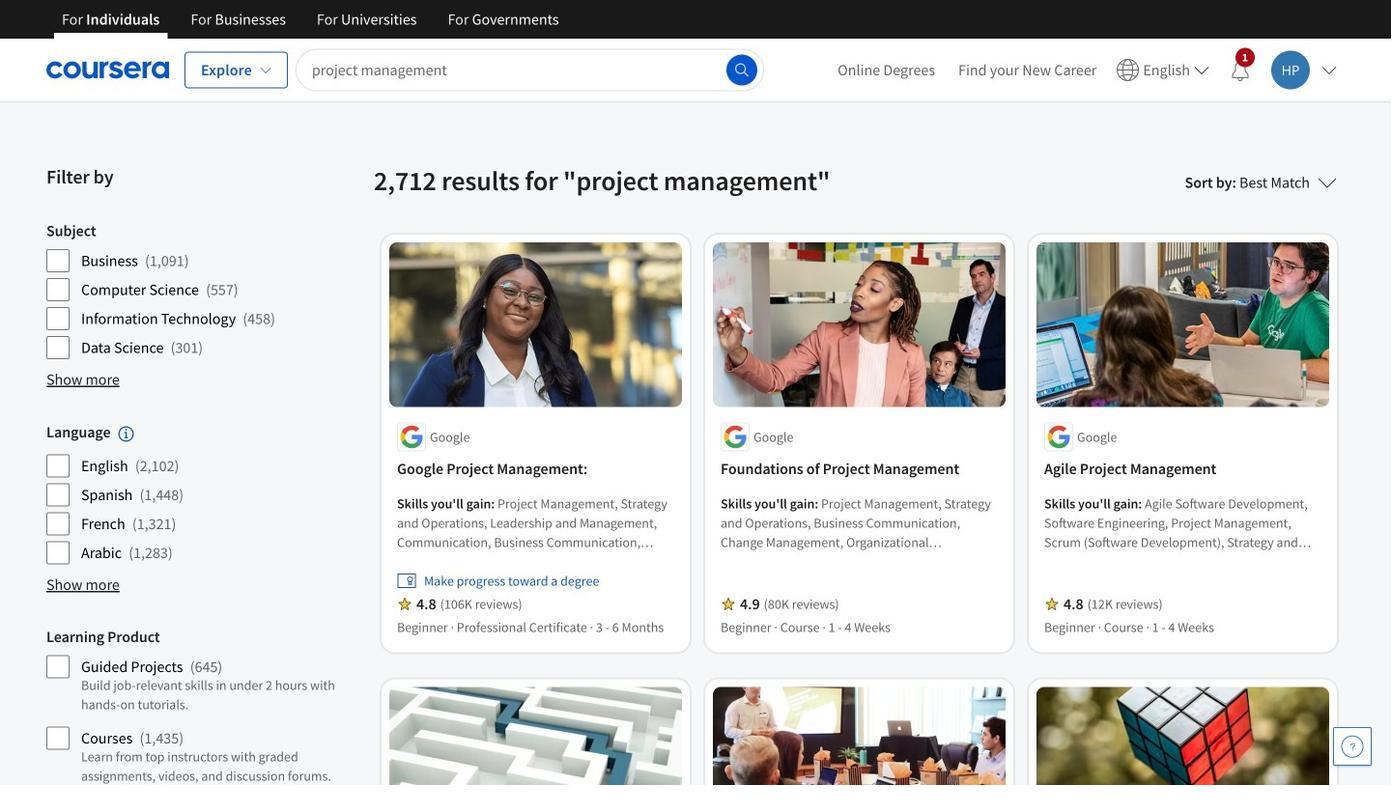 Task type: locate. For each thing, give the bounding box(es) containing it.
0 horizontal spatial (4.8 stars) element
[[417, 595, 437, 614]]

coursera image
[[46, 55, 169, 86]]

None search field
[[296, 49, 764, 91]]

information about this filter group image
[[118, 426, 134, 442]]

help center image
[[1341, 735, 1365, 759]]

group
[[46, 221, 362, 360], [46, 422, 362, 566], [46, 627, 362, 786]]

3 group from the top
[[46, 627, 362, 786]]

(4.8 stars) element
[[417, 595, 437, 614], [1064, 595, 1084, 614]]

1 horizontal spatial (4.8 stars) element
[[1064, 595, 1084, 614]]

(4.9 stars) element
[[740, 595, 760, 614]]

1 vertical spatial group
[[46, 422, 362, 566]]

2 vertical spatial group
[[46, 627, 362, 786]]

0 vertical spatial group
[[46, 221, 362, 360]]

1 (4.8 stars) element from the left
[[417, 595, 437, 614]]



Task type: describe. For each thing, give the bounding box(es) containing it.
1 group from the top
[[46, 221, 362, 360]]

2 (4.8 stars) element from the left
[[1064, 595, 1084, 614]]

2 group from the top
[[46, 422, 362, 566]]

What do you want to learn? text field
[[296, 49, 764, 91]]

banner navigation
[[46, 0, 575, 39]]



Task type: vqa. For each thing, say whether or not it's contained in the screenshot.
the left (4.8 stars) element
yes



